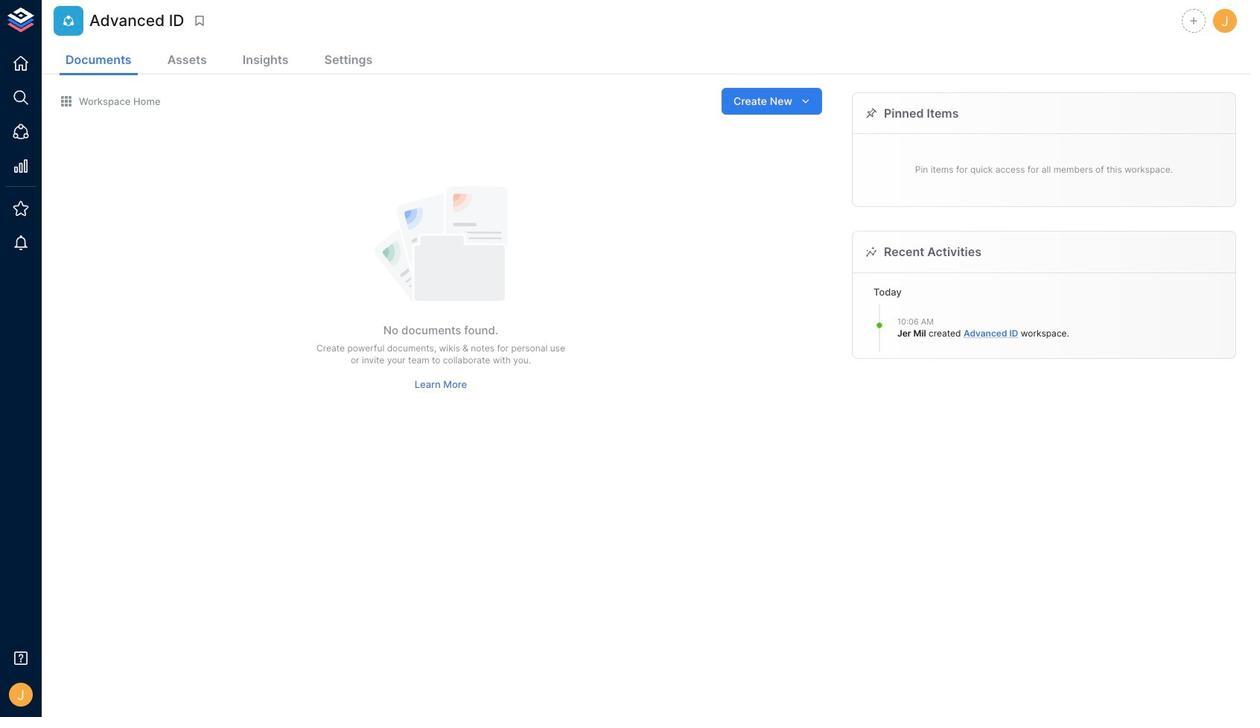 Task type: describe. For each thing, give the bounding box(es) containing it.
bookmark image
[[193, 14, 206, 28]]



